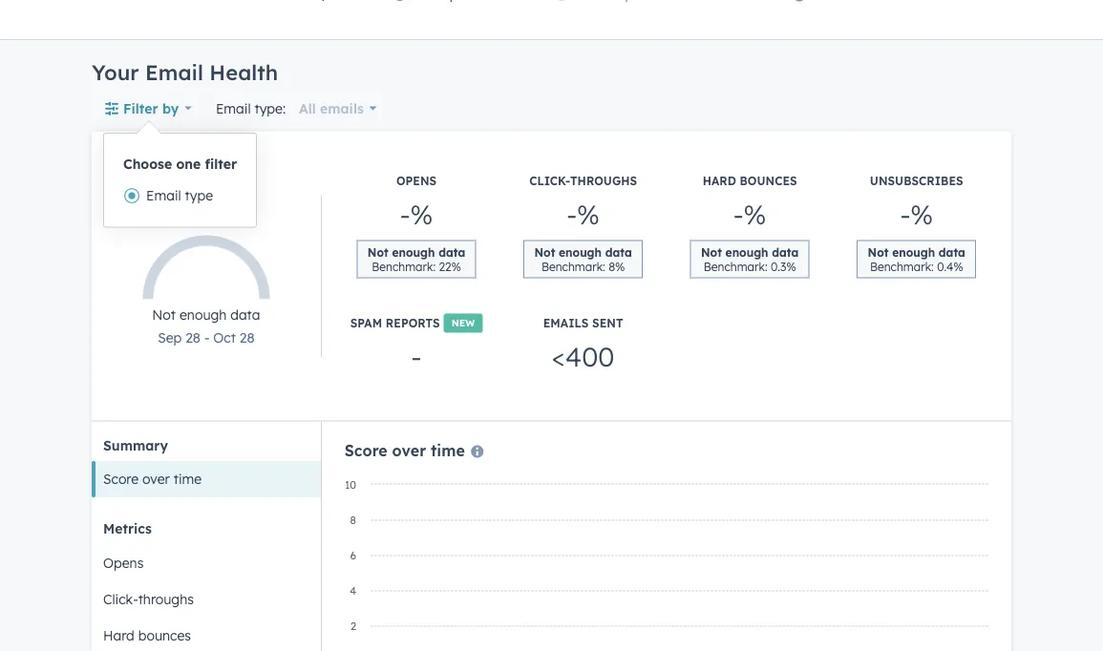 Task type: locate. For each thing, give the bounding box(es) containing it.
% up 'not enough data benchmark: 0.3%'
[[744, 198, 767, 231]]

bounces
[[740, 174, 797, 188], [138, 627, 191, 644]]

<
[[552, 340, 566, 374]]

not down click-throughs -%
[[535, 245, 555, 259]]

all emails
[[299, 100, 364, 117]]

- inside not enough data sep 28 - oct 28
[[204, 329, 210, 346]]

benchmark: inside not enough data benchmark: 0.4%
[[870, 259, 934, 274]]

- up 'not enough data benchmark: 0.3%'
[[734, 198, 744, 231]]

- up not enough data benchmark: 22%
[[400, 198, 411, 231]]

your score
[[161, 207, 241, 222]]

time
[[431, 441, 465, 460], [174, 471, 202, 488]]

click- up hard bounces
[[103, 591, 138, 608]]

emails sent < 400
[[543, 316, 623, 374]]

3 benchmark: from the left
[[704, 259, 768, 274]]

your down email type
[[161, 207, 194, 222]]

not for hard bounces -%
[[701, 245, 722, 259]]

0 horizontal spatial 28
[[186, 329, 201, 346]]

benchmark: inside 'not enough data benchmark: 0.3%'
[[704, 259, 768, 274]]

enough inside not enough data sep 28 - oct 28
[[180, 306, 227, 323]]

click-
[[529, 174, 570, 188], [103, 591, 138, 608]]

4 benchmark: from the left
[[870, 259, 934, 274]]

filter
[[205, 156, 237, 172]]

1 horizontal spatial score over time
[[345, 441, 465, 460]]

benchmark: left 8%
[[542, 259, 606, 274]]

0 vertical spatial hard
[[703, 174, 737, 188]]

data down hard bounces -%
[[772, 245, 799, 259]]

throughs inside click-throughs -%
[[570, 174, 637, 188]]

benchmark: left "0.4%"
[[870, 259, 934, 274]]

- inside the opens -%
[[400, 198, 411, 231]]

benchmark: left 22%
[[372, 259, 436, 274]]

benchmark: left 0.3%
[[704, 259, 768, 274]]

1 horizontal spatial hard
[[703, 174, 737, 188]]

email up by
[[145, 59, 203, 86]]

data for click-throughs -%
[[605, 245, 632, 259]]

data down click-throughs -%
[[605, 245, 632, 259]]

your
[[92, 59, 139, 86], [161, 207, 194, 222]]

not inside not enough data benchmark: 0.4%
[[868, 245, 889, 259]]

score inside score over time button
[[103, 471, 139, 488]]

4 % from the left
[[911, 198, 934, 231]]

throughs inside button
[[138, 591, 194, 608]]

1 horizontal spatial opens
[[396, 174, 437, 188]]

throughs for click-throughs -%
[[570, 174, 637, 188]]

1 horizontal spatial time
[[431, 441, 465, 460]]

enough
[[392, 245, 435, 259], [559, 245, 602, 259], [726, 245, 769, 259], [893, 245, 936, 259], [180, 306, 227, 323]]

% down unsubscribes
[[911, 198, 934, 231]]

% inside unsubscribes -%
[[911, 198, 934, 231]]

over inside button
[[142, 471, 170, 488]]

score over time
[[345, 441, 465, 460], [103, 471, 202, 488]]

hard inside hard bounces button
[[103, 627, 135, 644]]

0 vertical spatial throughs
[[570, 174, 637, 188]]

opens inside button
[[103, 555, 144, 571]]

one
[[176, 156, 201, 172]]

%
[[411, 198, 433, 231], [577, 198, 600, 231], [744, 198, 767, 231], [911, 198, 934, 231]]

type
[[185, 187, 213, 204]]

1 benchmark: from the left
[[372, 259, 436, 274]]

email left type: on the left of page
[[216, 100, 251, 117]]

filter by button
[[92, 89, 204, 128]]

opens up not enough data benchmark: 22%
[[396, 174, 437, 188]]

0 vertical spatial score over time
[[345, 441, 465, 460]]

-
[[400, 198, 411, 231], [567, 198, 577, 231], [734, 198, 744, 231], [900, 198, 911, 231], [204, 329, 210, 346], [411, 340, 422, 374]]

0 vertical spatial over
[[392, 441, 426, 460]]

- inside hard bounces -%
[[734, 198, 744, 231]]

unsubscribes -%
[[870, 174, 964, 231]]

data for hard bounces -%
[[772, 245, 799, 259]]

1 vertical spatial hard
[[103, 627, 135, 644]]

not enough data benchmark: 0.4%
[[868, 245, 966, 274]]

% up not enough data benchmark: 22%
[[411, 198, 433, 231]]

1 vertical spatial time
[[174, 471, 202, 488]]

hard
[[703, 174, 737, 188], [103, 627, 135, 644]]

28
[[186, 329, 201, 346], [240, 329, 255, 346]]

1 horizontal spatial your
[[161, 207, 194, 222]]

2 vertical spatial email
[[146, 187, 181, 204]]

enough inside not enough data benchmark: 0.4%
[[893, 245, 936, 259]]

data for unsubscribes -%
[[939, 245, 966, 259]]

not down hard bounces -%
[[701, 245, 722, 259]]

% inside hard bounces -%
[[744, 198, 767, 231]]

opens
[[396, 174, 437, 188], [103, 555, 144, 571]]

% inside the opens -%
[[411, 198, 433, 231]]

not up spam
[[368, 245, 389, 259]]

bounces up 'not enough data benchmark: 0.3%'
[[740, 174, 797, 188]]

metrics
[[103, 521, 152, 537]]

1 vertical spatial score over time
[[103, 471, 202, 488]]

opens down the metrics
[[103, 555, 144, 571]]

1 vertical spatial over
[[142, 471, 170, 488]]

filter
[[123, 100, 158, 117]]

email left type
[[146, 187, 181, 204]]

enough inside 'not enough data benchmark: 0.3%'
[[726, 245, 769, 259]]

1 horizontal spatial click-
[[529, 174, 570, 188]]

data inside 'not enough data benchmark: 0.3%'
[[772, 245, 799, 259]]

over
[[392, 441, 426, 460], [142, 471, 170, 488]]

enough left "0.4%"
[[893, 245, 936, 259]]

click- inside click-throughs button
[[103, 591, 138, 608]]

1 horizontal spatial throughs
[[570, 174, 637, 188]]

all
[[299, 100, 316, 117]]

bounces inside hard bounces -%
[[740, 174, 797, 188]]

- down reports
[[411, 340, 422, 374]]

hard down click-throughs
[[103, 627, 135, 644]]

% up not enough data benchmark: 8%
[[577, 198, 600, 231]]

by
[[162, 100, 179, 117]]

not
[[368, 245, 389, 259], [535, 245, 555, 259], [701, 245, 722, 259], [868, 245, 889, 259], [152, 306, 176, 323]]

benchmark: inside not enough data benchmark: 22%
[[372, 259, 436, 274]]

enough inside not enough data benchmark: 8%
[[559, 245, 602, 259]]

not inside 'not enough data benchmark: 0.3%'
[[701, 245, 722, 259]]

0 vertical spatial score
[[345, 441, 388, 460]]

1 vertical spatial your
[[161, 207, 194, 222]]

throughs up not enough data benchmark: 8%
[[570, 174, 637, 188]]

click- up not enough data benchmark: 8%
[[529, 174, 570, 188]]

opens -%
[[396, 174, 437, 231]]

sep
[[158, 329, 182, 346]]

1 vertical spatial opens
[[103, 555, 144, 571]]

0 horizontal spatial your
[[92, 59, 139, 86]]

your for your email health
[[92, 59, 139, 86]]

0 horizontal spatial score over time
[[103, 471, 202, 488]]

benchmark:
[[372, 259, 436, 274], [542, 259, 606, 274], [704, 259, 768, 274], [870, 259, 934, 274]]

benchmark: inside not enough data benchmark: 8%
[[542, 259, 606, 274]]

2 benchmark: from the left
[[542, 259, 606, 274]]

enough left 0.3%
[[726, 245, 769, 259]]

0 horizontal spatial hard
[[103, 627, 135, 644]]

hard inside hard bounces -%
[[703, 174, 737, 188]]

your for your score
[[161, 207, 194, 222]]

hard up 'not enough data benchmark: 0.3%'
[[703, 174, 737, 188]]

0.3%
[[771, 259, 796, 274]]

- up not enough data benchmark: 8%
[[567, 198, 577, 231]]

benchmark: for opens -%
[[372, 259, 436, 274]]

data up oct
[[230, 306, 260, 323]]

enough left 22%
[[392, 245, 435, 259]]

data
[[439, 245, 466, 259], [605, 245, 632, 259], [772, 245, 799, 259], [939, 245, 966, 259], [230, 306, 260, 323]]

bounces inside button
[[138, 627, 191, 644]]

filter by
[[123, 100, 179, 117]]

1 horizontal spatial bounces
[[740, 174, 797, 188]]

0 vertical spatial email
[[145, 59, 203, 86]]

not inside not enough data benchmark: 8%
[[535, 245, 555, 259]]

click- inside click-throughs -%
[[529, 174, 570, 188]]

1 % from the left
[[411, 198, 433, 231]]

0 horizontal spatial opens
[[103, 555, 144, 571]]

data inside not enough data sep 28 - oct 28
[[230, 306, 260, 323]]

summary
[[103, 437, 168, 454]]

bounces for hard bounces -%
[[740, 174, 797, 188]]

1 horizontal spatial 28
[[240, 329, 255, 346]]

opens for opens
[[103, 555, 144, 571]]

0 vertical spatial your
[[92, 59, 139, 86]]

enough for opens -%
[[392, 245, 435, 259]]

400
[[566, 340, 615, 374]]

data for opens -%
[[439, 245, 466, 259]]

0 horizontal spatial time
[[174, 471, 202, 488]]

data down unsubscribes -%
[[939, 245, 966, 259]]

data inside not enough data benchmark: 0.4%
[[939, 245, 966, 259]]

0 vertical spatial click-
[[529, 174, 570, 188]]

0 vertical spatial opens
[[396, 174, 437, 188]]

enough for unsubscribes -%
[[893, 245, 936, 259]]

throughs up hard bounces
[[138, 591, 194, 608]]

1 vertical spatial bounces
[[138, 627, 191, 644]]

1 vertical spatial click-
[[103, 591, 138, 608]]

score over time button
[[92, 461, 321, 498]]

1 vertical spatial email
[[216, 100, 251, 117]]

0 horizontal spatial bounces
[[138, 627, 191, 644]]

0 horizontal spatial click-
[[103, 591, 138, 608]]

throughs
[[570, 174, 637, 188], [138, 591, 194, 608]]

0 horizontal spatial over
[[142, 471, 170, 488]]

% inside click-throughs -%
[[577, 198, 600, 231]]

hard for hard bounces -%
[[703, 174, 737, 188]]

not down unsubscribes -%
[[868, 245, 889, 259]]

not enough data benchmark: 22%
[[368, 245, 466, 274]]

2 % from the left
[[577, 198, 600, 231]]

score
[[345, 441, 388, 460], [103, 471, 139, 488]]

your email health
[[92, 59, 278, 86]]

28 right oct
[[240, 329, 255, 346]]

1 vertical spatial score
[[103, 471, 139, 488]]

- down unsubscribes
[[900, 198, 911, 231]]

your up filter
[[92, 59, 139, 86]]

not inside not enough data benchmark: 22%
[[368, 245, 389, 259]]

hard for hard bounces
[[103, 627, 135, 644]]

not up sep
[[152, 306, 176, 323]]

0 horizontal spatial throughs
[[138, 591, 194, 608]]

data up new
[[439, 245, 466, 259]]

enough for hard bounces -%
[[726, 245, 769, 259]]

28 right sep
[[186, 329, 201, 346]]

1 vertical spatial throughs
[[138, 591, 194, 608]]

0 horizontal spatial score
[[103, 471, 139, 488]]

1 horizontal spatial over
[[392, 441, 426, 460]]

enough left 8%
[[559, 245, 602, 259]]

email
[[145, 59, 203, 86], [216, 100, 251, 117], [146, 187, 181, 204]]

enough inside not enough data benchmark: 22%
[[392, 245, 435, 259]]

data inside not enough data benchmark: 22%
[[439, 245, 466, 259]]

data inside not enough data benchmark: 8%
[[605, 245, 632, 259]]

bounces for hard bounces
[[138, 627, 191, 644]]

0 vertical spatial bounces
[[740, 174, 797, 188]]

bounces down click-throughs
[[138, 627, 191, 644]]

emails
[[543, 316, 589, 331]]

not enough data benchmark: 0.3%
[[701, 245, 799, 274]]

- left oct
[[204, 329, 210, 346]]

enough up oct
[[180, 306, 227, 323]]

3 % from the left
[[744, 198, 767, 231]]



Task type: describe. For each thing, give the bounding box(es) containing it.
score over time inside button
[[103, 471, 202, 488]]

email for email type:
[[216, 100, 251, 117]]

spam reports
[[350, 316, 440, 331]]

all emails button
[[293, 89, 378, 128]]

not for opens -%
[[368, 245, 389, 259]]

- inside unsubscribes -%
[[900, 198, 911, 231]]

not for unsubscribes -%
[[868, 245, 889, 259]]

click-throughs -%
[[529, 174, 637, 231]]

hard bounces
[[103, 627, 191, 644]]

throughs for click-throughs
[[138, 591, 194, 608]]

benchmark: for unsubscribes -%
[[870, 259, 934, 274]]

reports
[[386, 316, 440, 331]]

health
[[210, 59, 278, 86]]

0.4%
[[937, 259, 964, 274]]

hard bounces button
[[92, 618, 321, 652]]

spam
[[350, 316, 382, 331]]

2 28 from the left
[[240, 329, 255, 346]]

email for email type
[[146, 187, 181, 204]]

22%
[[439, 259, 461, 274]]

new
[[452, 317, 475, 329]]

choose
[[123, 156, 172, 172]]

emails
[[320, 100, 364, 117]]

click-throughs button
[[92, 581, 321, 618]]

not for click-throughs -%
[[535, 245, 555, 259]]

0 vertical spatial time
[[431, 441, 465, 460]]

email type:
[[216, 100, 286, 117]]

email type
[[146, 187, 213, 204]]

opens for opens -%
[[396, 174, 437, 188]]

not enough data benchmark: 8%
[[535, 245, 632, 274]]

not inside not enough data sep 28 - oct 28
[[152, 306, 176, 323]]

enough for click-throughs -%
[[559, 245, 602, 259]]

oct
[[213, 329, 236, 346]]

opens button
[[92, 545, 321, 581]]

choose one filter
[[123, 156, 237, 172]]

type:
[[255, 100, 286, 117]]

score
[[197, 207, 237, 222]]

click- for click-throughs -%
[[529, 174, 570, 188]]

benchmark: for hard bounces -%
[[704, 259, 768, 274]]

sent
[[592, 316, 623, 331]]

click-throughs
[[103, 591, 194, 608]]

1 28 from the left
[[186, 329, 201, 346]]

click- for click-throughs
[[103, 591, 138, 608]]

8%
[[609, 259, 625, 274]]

benchmark: for click-throughs -%
[[542, 259, 606, 274]]

unsubscribes
[[870, 174, 964, 188]]

hard bounces -%
[[703, 174, 797, 231]]

time inside score over time button
[[174, 471, 202, 488]]

1 horizontal spatial score
[[345, 441, 388, 460]]

not enough data sep 28 - oct 28
[[152, 306, 260, 346]]

- inside click-throughs -%
[[567, 198, 577, 231]]

interactive chart image
[[335, 475, 998, 652]]



Task type: vqa. For each thing, say whether or not it's contained in the screenshot.
menu
no



